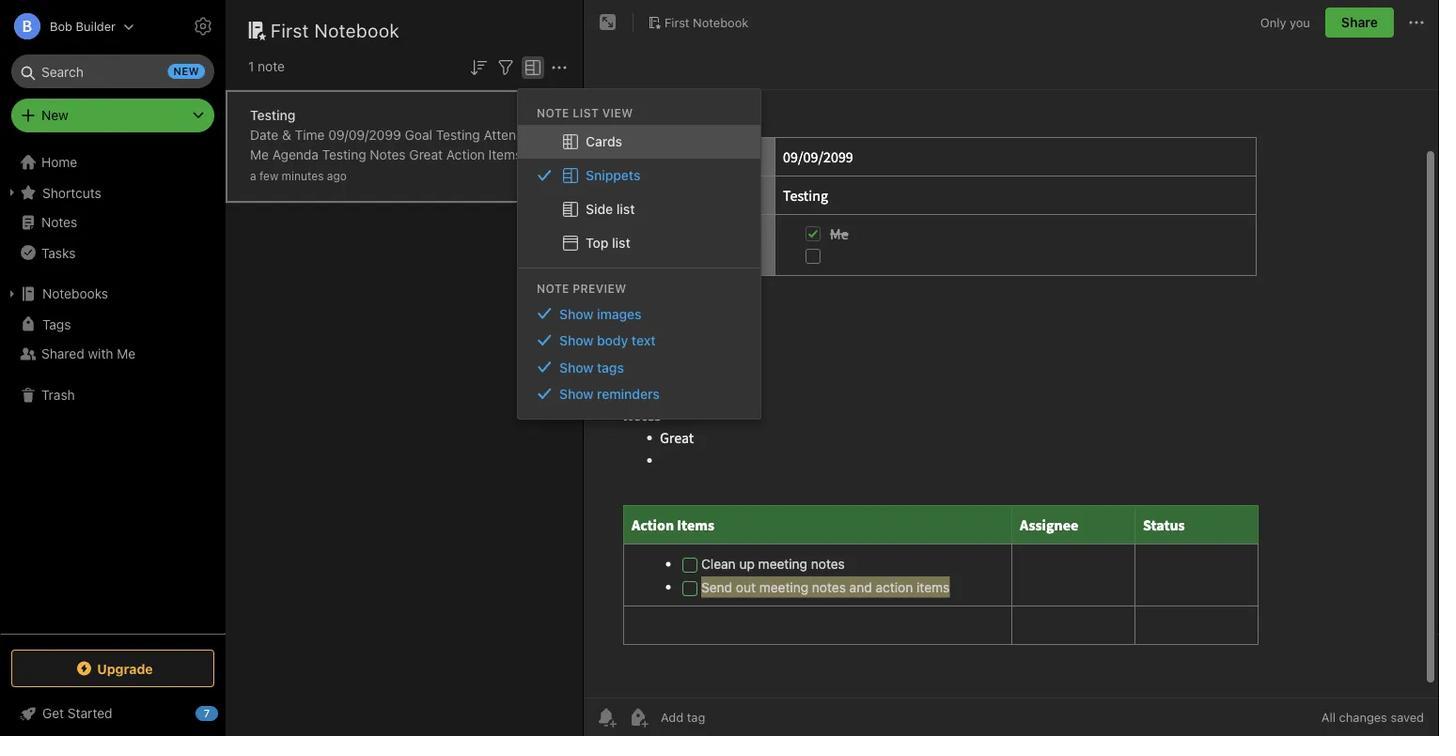 Task type: describe. For each thing, give the bounding box(es) containing it.
trash link
[[0, 381, 225, 411]]

shared with me link
[[0, 339, 225, 369]]

show images
[[559, 306, 642, 322]]

preview
[[573, 282, 627, 295]]

home link
[[0, 148, 226, 178]]

show for show tags
[[559, 360, 593, 375]]

side list link
[[518, 193, 760, 226]]

me inside date & time 09/09/2099 goal testing attendees me agenda testing notes great action items assignee status clean up meeting notes send out meeting notes and actio...
[[250, 147, 269, 163]]

Sort options field
[[467, 55, 490, 79]]

tags
[[597, 360, 624, 375]]

View options field
[[517, 55, 544, 79]]

goal
[[405, 127, 432, 143]]

Note Editor text field
[[584, 90, 1439, 698]]

great
[[409, 147, 443, 163]]

0 horizontal spatial notebook
[[314, 19, 400, 41]]

upgrade
[[97, 662, 153, 677]]

notebook inside button
[[693, 15, 749, 29]]

note for note preview
[[537, 282, 569, 295]]

1 vertical spatial notes
[[303, 187, 337, 202]]

0 vertical spatial notes
[[461, 167, 495, 182]]

Add tag field
[[659, 710, 800, 726]]

1 note
[[248, 59, 285, 74]]

a few minutes ago
[[250, 170, 347, 183]]

add tag image
[[627, 707, 650, 729]]

09/09/2099
[[328, 127, 401, 143]]

list for side list
[[616, 201, 635, 217]]

tags
[[42, 317, 71, 332]]

show body text link
[[518, 327, 760, 354]]

expand notebooks image
[[5, 287, 20, 302]]

dropdown list menu containing show images
[[518, 301, 760, 408]]

notebooks
[[42, 286, 108, 302]]

0 horizontal spatial notes
[[41, 215, 77, 230]]

all changes saved
[[1322, 711, 1424, 725]]

send
[[499, 167, 530, 182]]

shared with me
[[41, 346, 136, 362]]

show images link
[[518, 301, 760, 327]]

0 horizontal spatial first notebook
[[271, 19, 400, 41]]

action
[[446, 147, 485, 163]]

7
[[204, 708, 210, 721]]

shortcuts button
[[0, 178, 225, 208]]

saved
[[1391, 711, 1424, 725]]

a
[[250, 170, 256, 183]]

expand note image
[[597, 11, 619, 34]]

date
[[250, 127, 279, 143]]

more actions image
[[548, 56, 571, 79]]

share
[[1341, 15, 1378, 30]]

view
[[602, 106, 633, 119]]

show for show reminders
[[559, 387, 593, 402]]

assignee
[[250, 167, 305, 182]]

note for note list view
[[537, 106, 569, 119]]

images
[[597, 306, 642, 322]]

add a reminder image
[[595, 707, 618, 729]]

me inside 'shared with me' link
[[117, 346, 136, 362]]

home
[[41, 155, 77, 170]]

show body text
[[559, 333, 656, 349]]

started
[[68, 706, 112, 722]]

&
[[282, 127, 291, 143]]

cards menu item
[[518, 125, 760, 159]]

0 vertical spatial testing
[[250, 108, 296, 123]]

first notebook inside button
[[665, 15, 749, 29]]

2 horizontal spatial testing
[[436, 127, 480, 143]]

you
[[1290, 15, 1310, 29]]

date & time 09/09/2099 goal testing attendees me agenda testing notes great action items assignee status clean up meeting notes send out meeting notes and actio...
[[250, 127, 553, 202]]

dropdown list menu containing cards
[[518, 125, 760, 260]]

notes link
[[0, 208, 225, 238]]

upgrade button
[[11, 650, 214, 688]]

Search text field
[[24, 55, 201, 88]]

tasks button
[[0, 238, 225, 268]]

items
[[489, 147, 522, 163]]

list
[[573, 106, 599, 119]]

new button
[[11, 99, 214, 133]]

and
[[340, 187, 363, 202]]

status
[[309, 167, 348, 182]]

shared
[[41, 346, 84, 362]]

notes inside date & time 09/09/2099 goal testing attendees me agenda testing notes great action items assignee status clean up meeting notes send out meeting notes and actio...
[[370, 147, 406, 163]]



Task type: locate. For each thing, give the bounding box(es) containing it.
0 vertical spatial meeting
[[408, 167, 458, 182]]

notes up the "up"
[[370, 147, 406, 163]]

top
[[586, 235, 609, 251]]

show
[[559, 306, 593, 322], [559, 333, 593, 349], [559, 360, 593, 375], [559, 387, 593, 402]]

0 horizontal spatial testing
[[250, 108, 296, 123]]

1 horizontal spatial first notebook
[[665, 15, 749, 29]]

1 vertical spatial list
[[612, 235, 630, 251]]

actio...
[[366, 187, 407, 202]]

add filters image
[[494, 56, 517, 79]]

testing up action
[[436, 127, 480, 143]]

few
[[259, 170, 278, 183]]

tags button
[[0, 309, 225, 339]]

minutes
[[282, 170, 324, 183]]

bob
[[50, 19, 72, 33]]

meeting
[[408, 167, 458, 182], [250, 187, 299, 202]]

0 horizontal spatial more actions field
[[548, 55, 571, 79]]

note preview
[[537, 282, 627, 295]]

0 vertical spatial me
[[250, 147, 269, 163]]

tree containing home
[[0, 148, 226, 634]]

click to collapse image
[[219, 702, 233, 725]]

Add filters field
[[494, 55, 517, 79]]

list for top list
[[612, 235, 630, 251]]

dropdown list menu
[[518, 125, 760, 260], [518, 301, 760, 408]]

tree
[[0, 148, 226, 634]]

attendees
[[484, 127, 546, 143]]

notes
[[370, 147, 406, 163], [41, 215, 77, 230]]

clean
[[351, 167, 386, 182]]

2 vertical spatial testing
[[322, 147, 366, 163]]

1 vertical spatial notes
[[41, 215, 77, 230]]

0 vertical spatial note
[[537, 106, 569, 119]]

0 vertical spatial notes
[[370, 147, 406, 163]]

time
[[295, 127, 325, 143]]

out
[[533, 167, 553, 182]]

testing up date
[[250, 108, 296, 123]]

2 show from the top
[[559, 333, 593, 349]]

list right side
[[616, 201, 635, 217]]

2 note from the top
[[537, 282, 569, 295]]

0 vertical spatial list
[[616, 201, 635, 217]]

show down "note preview"
[[559, 306, 593, 322]]

show tags
[[559, 360, 624, 375]]

4 show from the top
[[559, 387, 593, 402]]

testing up ago at the left of page
[[322, 147, 366, 163]]

show reminders link
[[518, 381, 760, 408]]

first notebook button
[[641, 9, 755, 36]]

1 vertical spatial me
[[117, 346, 136, 362]]

show tags link
[[518, 354, 760, 381]]

first right expand note 'icon'
[[665, 15, 690, 29]]

bob builder
[[50, 19, 116, 33]]

snippets link
[[518, 159, 760, 193]]

2 dropdown list menu from the top
[[518, 301, 760, 408]]

me down date
[[250, 147, 269, 163]]

tasks
[[41, 245, 76, 261]]

first notebook
[[665, 15, 749, 29], [271, 19, 400, 41]]

trash
[[41, 388, 75, 403]]

1 horizontal spatial meeting
[[408, 167, 458, 182]]

1 horizontal spatial notes
[[370, 147, 406, 163]]

note
[[258, 59, 285, 74]]

1 horizontal spatial notebook
[[693, 15, 749, 29]]

1 vertical spatial more actions field
[[548, 55, 571, 79]]

only
[[1260, 15, 1286, 29]]

reminders
[[597, 387, 660, 402]]

first up note
[[271, 19, 309, 41]]

Help and Learning task checklist field
[[0, 699, 226, 729]]

get
[[42, 706, 64, 722]]

show for show body text
[[559, 333, 593, 349]]

with
[[88, 346, 113, 362]]

snippets
[[586, 167, 640, 183]]

side
[[586, 201, 613, 217]]

notes
[[461, 167, 495, 182], [303, 187, 337, 202]]

more actions field inside note window element
[[1405, 8, 1428, 38]]

show inside the show tags link
[[559, 360, 593, 375]]

ago
[[327, 170, 347, 183]]

note list view
[[537, 106, 633, 119]]

1 horizontal spatial me
[[250, 147, 269, 163]]

0 horizontal spatial first
[[271, 19, 309, 41]]

show inside show reminders link
[[559, 387, 593, 402]]

show inside show body text link
[[559, 333, 593, 349]]

meeting down few on the top of page
[[250, 187, 299, 202]]

show down show tags on the left of the page
[[559, 387, 593, 402]]

1 vertical spatial note
[[537, 282, 569, 295]]

1 vertical spatial testing
[[436, 127, 480, 143]]

More actions field
[[1405, 8, 1428, 38], [548, 55, 571, 79]]

1 vertical spatial dropdown list menu
[[518, 301, 760, 408]]

1 note from the top
[[537, 106, 569, 119]]

0 horizontal spatial meeting
[[250, 187, 299, 202]]

me right the with
[[117, 346, 136, 362]]

list
[[616, 201, 635, 217], [612, 235, 630, 251]]

cards link
[[518, 125, 760, 159]]

notes down action
[[461, 167, 495, 182]]

new
[[41, 108, 68, 123]]

show for show images
[[559, 306, 593, 322]]

0 vertical spatial more actions field
[[1405, 8, 1428, 38]]

note left preview
[[537, 282, 569, 295]]

notebook
[[693, 15, 749, 29], [314, 19, 400, 41]]

1 horizontal spatial notes
[[461, 167, 495, 182]]

Account field
[[0, 8, 134, 45]]

top list link
[[518, 226, 760, 260]]

notes up tasks at the left of page
[[41, 215, 77, 230]]

note left list
[[537, 106, 569, 119]]

notebooks link
[[0, 279, 225, 309]]

more actions field right view options field
[[548, 55, 571, 79]]

1 show from the top
[[559, 306, 593, 322]]

cards
[[586, 134, 622, 149]]

meeting down great at left
[[408, 167, 458, 182]]

0 vertical spatial dropdown list menu
[[518, 125, 760, 260]]

0 horizontal spatial notes
[[303, 187, 337, 202]]

more actions image
[[1405, 11, 1428, 34]]

1
[[248, 59, 254, 74]]

note
[[537, 106, 569, 119], [537, 282, 569, 295]]

agenda
[[272, 147, 319, 163]]

all
[[1322, 711, 1336, 725]]

show left the tags in the left of the page
[[559, 360, 593, 375]]

builder
[[76, 19, 116, 33]]

shortcuts
[[42, 185, 101, 200]]

side list
[[586, 201, 635, 217]]

me
[[250, 147, 269, 163], [117, 346, 136, 362]]

new
[[173, 65, 199, 78]]

1 horizontal spatial more actions field
[[1405, 8, 1428, 38]]

first inside first notebook button
[[665, 15, 690, 29]]

list right top
[[612, 235, 630, 251]]

more actions field right share button
[[1405, 8, 1428, 38]]

1 vertical spatial meeting
[[250, 187, 299, 202]]

testing
[[250, 108, 296, 123], [436, 127, 480, 143], [322, 147, 366, 163]]

body
[[597, 333, 628, 349]]

new search field
[[24, 55, 205, 88]]

0 horizontal spatial me
[[117, 346, 136, 362]]

notes down 'status'
[[303, 187, 337, 202]]

1 horizontal spatial first
[[665, 15, 690, 29]]

show reminders
[[559, 387, 660, 402]]

changes
[[1339, 711, 1387, 725]]

show inside show images link
[[559, 306, 593, 322]]

3 show from the top
[[559, 360, 593, 375]]

share button
[[1325, 8, 1394, 38]]

top list
[[586, 235, 630, 251]]

1 horizontal spatial testing
[[322, 147, 366, 163]]

up
[[389, 167, 405, 182]]

1 dropdown list menu from the top
[[518, 125, 760, 260]]

only you
[[1260, 15, 1310, 29]]

show up show tags on the left of the page
[[559, 333, 593, 349]]

get started
[[42, 706, 112, 722]]

settings image
[[192, 15, 214, 38]]

text
[[632, 333, 656, 349]]

note window element
[[584, 0, 1439, 737]]



Task type: vqa. For each thing, say whether or not it's contained in the screenshot.
Top List link
yes



